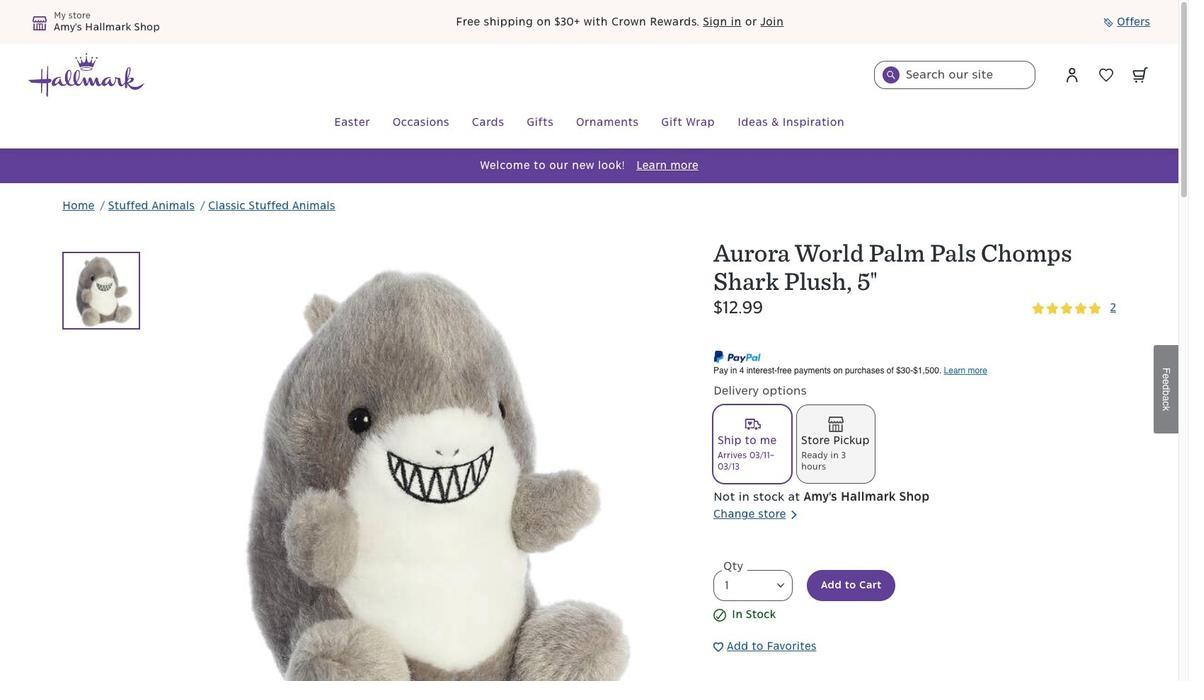 Task type: describe. For each thing, give the bounding box(es) containing it.
main menu. menu bar
[[28, 98, 1150, 149]]

Search search field
[[874, 61, 1035, 89]]

1 horizontal spatial aurora world palm pals chomps shark plush, 5", , large image number 1 image
[[154, 238, 683, 682]]



Task type: vqa. For each thing, say whether or not it's contained in the screenshot.
Main menu. Menu Bar
yes



Task type: locate. For each thing, give the bounding box(es) containing it.
view your cart with 0 items. image
[[1132, 67, 1148, 83]]

hallmark logo image
[[28, 53, 144, 97]]

product details element
[[713, 238, 1116, 682]]

aurora world palm pals chomps shark plush, 5", , large image number 1 image
[[154, 238, 683, 682], [62, 252, 140, 330]]

option group
[[713, 406, 1116, 489]]

availability element
[[713, 607, 1116, 624]]

search image
[[887, 71, 895, 79]]

None search field
[[874, 61, 1035, 89]]

None radio
[[713, 406, 791, 483], [797, 406, 875, 483], [713, 406, 791, 483], [797, 406, 875, 483]]

0 horizontal spatial aurora world palm pals chomps shark plush, 5", , large image number 1 image
[[62, 252, 140, 330]]

sign in dropdown menu image
[[1064, 67, 1081, 84]]



